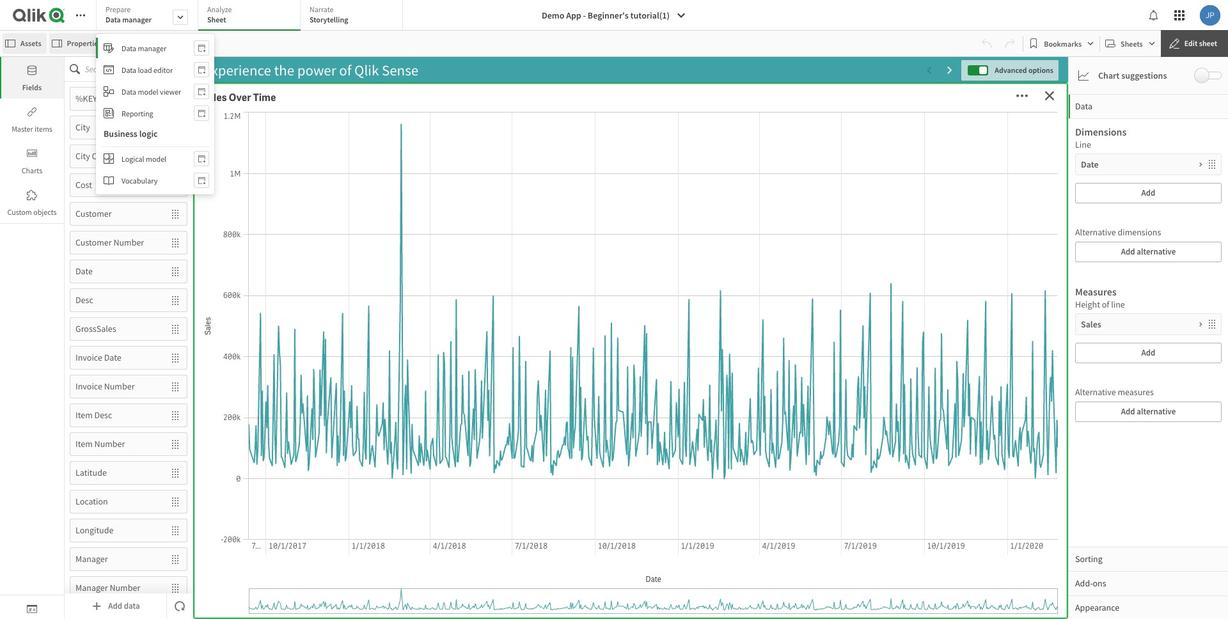 Task type: locate. For each thing, give the bounding box(es) containing it.
amanda
[[640, 389, 668, 399]]

1 vertical spatial data
[[124, 601, 140, 612]]

date up invoice number at left
[[104, 352, 121, 363]]

1 vertical spatial customer
[[75, 237, 112, 248]]

1 vertical spatial city
[[75, 150, 90, 162]]

model up vocabulary button
[[146, 154, 166, 163]]

number down vocabulary
[[113, 237, 144, 248]]

data down the 'one'
[[429, 401, 468, 427]]

add down the manager number
[[108, 601, 122, 612]]

move image for latitude
[[164, 462, 187, 484]]

move image for item number
[[164, 433, 187, 455]]

your inside button
[[508, 561, 539, 581]]

dimensions
[[1118, 226, 1161, 238]]

0 vertical spatial alternative
[[1137, 246, 1176, 257]]

1 vertical spatial add button
[[1075, 343, 1222, 363]]

number for invoice number
[[104, 381, 135, 392]]

laychak
[[660, 444, 688, 455]]

application
[[0, 0, 1228, 619], [199, 88, 628, 525]]

number for item number
[[94, 438, 125, 450]]

advanced
[[995, 65, 1027, 75]]

manager inside button
[[138, 43, 166, 53]]

1 vertical spatial date
[[75, 266, 93, 277]]

nordic
[[640, 293, 662, 303]]

sheet left to
[[694, 561, 733, 581]]

1 horizontal spatial region
[[975, 316, 1007, 330]]

1 customer from the top
[[75, 208, 112, 220]]

0 horizontal spatial you
[[411, 111, 443, 138]]

1 vertical spatial desc
[[94, 410, 112, 421]]

0 horizontal spatial line
[[792, 316, 812, 330]]

add alternative button for alternative measures
[[1075, 402, 1222, 422]]

sales up reporting
              - open in new tab icon
[[202, 91, 227, 104]]

of
[[1102, 299, 1110, 310], [445, 372, 463, 399]]

2 horizontal spatial date
[[1081, 159, 1099, 170]]

item up the latitude
[[75, 438, 93, 450]]

reporting
[[122, 108, 153, 118]]

0 vertical spatial customer
[[75, 208, 112, 220]]

model for data
[[138, 87, 158, 96]]

1 vertical spatial you
[[568, 139, 601, 166]]

1 vertical spatial and
[[280, 401, 313, 427]]

1 vertical spatial alternative
[[1075, 386, 1116, 398]]

manager down "prepare"
[[122, 15, 152, 24]]

-
[[583, 10, 586, 21]]

2 add button from the top
[[1075, 343, 1222, 363]]

city
[[75, 122, 90, 133], [75, 150, 90, 162]]

city left code
[[75, 150, 90, 162]]

1 horizontal spatial date
[[104, 352, 121, 363]]

move image
[[164, 174, 187, 196], [164, 290, 187, 311], [1207, 314, 1221, 335], [164, 318, 187, 340], [164, 347, 187, 369], [164, 433, 187, 455], [164, 462, 187, 484], [164, 491, 187, 513], [164, 549, 187, 570], [164, 577, 187, 599]]

bookmarks
[[1044, 39, 1082, 48]]

alternative dimensions
[[1075, 226, 1161, 238]]

objects
[[33, 207, 57, 217]]

logical model
[[122, 154, 166, 163]]

Search text field
[[85, 57, 193, 81]]

data manager image
[[104, 43, 114, 53]]

1 vertical spatial line
[[792, 316, 812, 330]]

0 vertical spatial item
[[75, 410, 93, 421]]

data inside click on a value(s) in one of these list boxes and see how the data changes
[[429, 401, 468, 427]]

2 city from the top
[[75, 150, 90, 162]]

1 alternative from the top
[[1075, 226, 1116, 238]]

move image for longitude
[[164, 520, 187, 542]]

location
[[75, 496, 108, 507]]

alternative left "measures"
[[1075, 386, 1116, 398]]

data down line chart line icon
[[1075, 100, 1093, 112]]

desc up grosssales
[[75, 294, 93, 306]]

2 vertical spatial manager
[[75, 582, 108, 594]]

item
[[75, 410, 93, 421], [75, 438, 93, 450]]

2 vertical spatial date
[[104, 352, 121, 363]]

city for city code
[[75, 150, 90, 162]]

next:
[[437, 561, 475, 581]]

analyze sheet
[[207, 4, 232, 24]]

click
[[411, 168, 452, 195]]

add alternative
[[1121, 246, 1176, 257], [1121, 406, 1176, 417]]

data left the load
[[122, 65, 136, 75]]

1 vertical spatial invoice
[[75, 381, 102, 392]]

sheet right edit
[[1199, 38, 1218, 48]]

1 vertical spatial model
[[146, 154, 166, 163]]

1 vertical spatial manager
[[138, 43, 166, 53]]

0 vertical spatial manager
[[122, 15, 152, 24]]

move image for desc
[[164, 290, 187, 311]]

0 vertical spatial date
[[1081, 159, 1099, 170]]

sales
[[202, 91, 227, 104], [713, 316, 738, 330], [930, 316, 955, 330], [1081, 319, 1102, 330]]

line down the dimensions
[[1075, 139, 1091, 150]]

variables image
[[27, 604, 37, 614]]

city down %key
[[75, 122, 90, 133]]

and down 'a' on the left bottom of the page
[[280, 401, 313, 427]]

1 horizontal spatial you
[[568, 139, 601, 166]]

move image for item desc
[[164, 405, 187, 426]]

qlik
[[276, 111, 312, 138]]

2 horizontal spatial sheet
[[1199, 38, 1218, 48]]

1 item from the top
[[75, 410, 93, 421]]

1 horizontal spatial your
[[508, 561, 539, 581]]

data right data model icon
[[122, 87, 136, 96]]

carolyn halmon
[[640, 426, 693, 436]]

alternative down dimensions
[[1137, 246, 1176, 257]]

business
[[104, 128, 137, 139]]

click on a value(s) in one of these list boxes and see how the data changes
[[223, 372, 604, 427]]

invoice down grosssales
[[75, 352, 102, 363]]

your right 'see'
[[508, 561, 539, 581]]

1 vertical spatial item
[[75, 438, 93, 450]]

data left copy image
[[122, 43, 136, 53]]

customer
[[75, 208, 112, 220], [75, 237, 112, 248]]

you right as
[[568, 139, 601, 166]]

data inside button
[[122, 43, 136, 53]]

demo app - beginner's tutorial(1)
[[542, 10, 670, 21]]

options
[[1029, 65, 1054, 75]]

customer number
[[75, 237, 144, 248]]

alternative
[[1075, 226, 1116, 238], [1075, 386, 1116, 398]]

data for data
[[1075, 100, 1093, 112]]

invoice up the item desc
[[75, 381, 102, 392]]

date down customer number
[[75, 266, 93, 277]]

demo app - beginner's tutorial(1) button
[[534, 5, 694, 26]]

add button
[[1075, 183, 1222, 203], [1075, 343, 1222, 363]]

chart
[[1099, 70, 1120, 81]]

0 vertical spatial model
[[138, 87, 158, 96]]

model down data load editor
[[138, 87, 158, 96]]

add alternative button down "measures"
[[1075, 402, 1222, 422]]

add alternative down dimensions
[[1121, 246, 1176, 257]]

data inside prepare data manager
[[106, 15, 121, 24]]

region down 2020
[[653, 231, 679, 242]]

list
[[521, 372, 547, 399]]

data for data model viewer
[[122, 87, 136, 96]]

only
[[230, 111, 272, 138]]

model
[[138, 87, 158, 96], [146, 154, 166, 163]]

0 horizontal spatial of
[[445, 372, 463, 399]]

0 vertical spatial add button
[[1075, 183, 1222, 203]]

move image for invoice date
[[164, 347, 187, 369]]

1 vertical spatial region
[[975, 316, 1007, 330]]

1 vertical spatial add alternative button
[[1075, 402, 1222, 422]]

0 vertical spatial alternative
[[1075, 226, 1116, 238]]

0 vertical spatial and
[[564, 111, 597, 138]]

item for item number
[[75, 438, 93, 450]]

1 horizontal spatial of
[[1102, 299, 1110, 310]]

0 horizontal spatial sheet
[[694, 561, 733, 581]]

data load editor
[[122, 65, 173, 75]]

move image for cost
[[164, 174, 187, 196]]

narrate storytelling
[[310, 4, 348, 24]]

sales per region application
[[923, 309, 1063, 525]]

line right product
[[792, 316, 812, 330]]

sales for sales over time
[[202, 91, 227, 104]]

the
[[395, 401, 425, 427]]

alternative for alternative measures
[[1075, 386, 1116, 398]]

0 horizontal spatial data
[[124, 601, 140, 612]]

0 vertical spatial you
[[411, 111, 443, 138]]

dennis johnson optional. 5 of 19 row
[[634, 459, 700, 478]]

date down the dimensions
[[1081, 159, 1099, 170]]

0 vertical spatial region
[[653, 231, 679, 242]]

2 invoice from the top
[[75, 381, 102, 392]]

0 vertical spatial add alternative button
[[1075, 242, 1222, 262]]

add data button
[[65, 594, 167, 619]]

2 alternative from the top
[[1137, 406, 1176, 417]]

manager up the data load editor button on the left top of page
[[138, 43, 166, 53]]

carry
[[617, 561, 653, 581]]

region
[[653, 231, 679, 242], [975, 316, 1007, 330]]

of right the 'one'
[[445, 372, 463, 399]]

data manager
[[122, 43, 166, 53]]

edit
[[1185, 38, 1198, 48]]

your
[[384, 139, 424, 166], [508, 561, 539, 581]]

reporting button
[[96, 103, 215, 123]]

tutorial(1)
[[631, 10, 670, 21]]

grosssales
[[75, 323, 116, 335]]

1 city from the top
[[75, 122, 90, 133]]

add button up dimensions
[[1075, 183, 1222, 203]]

of left line
[[1102, 299, 1110, 310]]

and inside only qlik sense lets you freely search and explore across all your data...as fast as you can click
[[564, 111, 597, 138]]

line inside application
[[792, 316, 812, 330]]

uk
[[640, 330, 650, 341]]

region right "per"
[[975, 316, 1007, 330]]

sales down height
[[1081, 319, 1102, 330]]

data
[[106, 15, 121, 24], [122, 43, 136, 53], [122, 65, 136, 75], [122, 87, 136, 96], [1075, 100, 1093, 112]]

data down the manager number
[[124, 601, 140, 612]]

0 horizontal spatial and
[[280, 401, 313, 427]]

1 vertical spatial your
[[508, 561, 539, 581]]

height
[[1075, 299, 1100, 310]]

1 vertical spatial alternative
[[1137, 406, 1176, 417]]

2 add alternative from the top
[[1121, 406, 1176, 417]]

1 alternative from the top
[[1137, 246, 1176, 257]]

number for manager number
[[110, 582, 140, 594]]

assets button
[[3, 33, 46, 54]]

alternative
[[1137, 246, 1176, 257], [1137, 406, 1176, 417]]

0 vertical spatial your
[[384, 139, 424, 166]]

sales left by
[[713, 316, 738, 330]]

add alternative button for alternative dimensions
[[1075, 242, 1222, 262]]

freely
[[447, 111, 496, 138]]

editor
[[154, 65, 173, 75]]

of inside click on a value(s) in one of these list boxes and see how the data changes
[[445, 372, 463, 399]]

item up item number
[[75, 410, 93, 421]]

1 add alternative from the top
[[1121, 246, 1176, 257]]

0 vertical spatial line
[[1075, 139, 1091, 150]]

add button up "measures"
[[1075, 343, 1222, 363]]

0 vertical spatial invoice
[[75, 352, 102, 363]]

1 add button from the top
[[1075, 183, 1222, 203]]

data inside tab
[[1075, 100, 1093, 112]]

0 vertical spatial add alternative
[[1121, 246, 1176, 257]]

sheet inside button
[[1199, 38, 1218, 48]]

data down "prepare"
[[106, 15, 121, 24]]

see
[[478, 561, 505, 581]]

data tab
[[1069, 94, 1228, 118]]

desc down invoice number at left
[[94, 410, 112, 421]]

these
[[467, 372, 516, 399]]

brenda gibson
[[640, 407, 689, 417]]

load
[[138, 65, 152, 75]]

%key
[[75, 93, 97, 104]]

0 horizontal spatial desc
[[75, 294, 93, 306]]

amanda honda
[[640, 389, 691, 399]]

data for data manager
[[122, 43, 136, 53]]

add alternative down "measures"
[[1121, 406, 1176, 417]]

desc
[[75, 294, 93, 306], [94, 410, 112, 421]]

tab list
[[96, 0, 408, 32]]

0 vertical spatial manager
[[653, 363, 686, 374]]

number down the item desc
[[94, 438, 125, 450]]

alternative left dimensions
[[1075, 226, 1116, 238]]

johnson
[[665, 463, 694, 473]]

amanda honda optional. 1 of 19 row
[[634, 385, 700, 403]]

1 horizontal spatial data
[[429, 401, 468, 427]]

0 horizontal spatial date
[[75, 266, 93, 277]]

0 vertical spatial city
[[75, 122, 90, 133]]

2 add alternative button from the top
[[1075, 402, 1222, 422]]

uk optional. 5 of 7 row
[[634, 326, 700, 345]]

2 alternative from the top
[[1075, 386, 1116, 398]]

2018
[[665, 142, 684, 152]]

sales left "per"
[[930, 316, 955, 330]]

2020
[[665, 179, 684, 189]]

manager
[[122, 15, 152, 24], [138, 43, 166, 53]]

1 invoice from the top
[[75, 352, 102, 363]]

application image
[[104, 65, 114, 75]]

sheets
[[1121, 39, 1143, 48]]

2 customer from the top
[[75, 237, 112, 248]]

move image for %key
[[164, 88, 187, 110]]

1 vertical spatial of
[[445, 372, 463, 399]]

0 horizontal spatial your
[[384, 139, 424, 166]]

and up as
[[564, 111, 597, 138]]

move image
[[164, 88, 187, 110], [164, 146, 187, 167], [1207, 154, 1221, 175], [164, 203, 187, 225], [164, 232, 187, 254], [164, 261, 187, 282], [164, 376, 187, 398], [164, 405, 187, 426], [164, 520, 187, 542]]

alternative for dimensions
[[1137, 246, 1176, 257]]

1 add alternative button from the top
[[1075, 242, 1222, 262]]

alternative for measures
[[1137, 406, 1176, 417]]

refresh data in the app. all data will be reloaded from data sources, which may take some time. image
[[175, 594, 185, 619]]

from
[[657, 561, 691, 581]]

data model viewer
              - open in new tab image
[[198, 86, 206, 97]]

0 vertical spatial of
[[1102, 299, 1110, 310]]

1 vertical spatial add alternative
[[1121, 406, 1176, 417]]

sheet right to
[[755, 561, 794, 581]]

number up add data
[[110, 582, 140, 594]]

book image
[[104, 175, 114, 186]]

only qlik sense lets you freely search and explore across all your data...as fast as you can click
[[227, 111, 601, 195]]

you right "lets" at the left
[[411, 111, 443, 138]]

1 horizontal spatial and
[[564, 111, 597, 138]]

next: see your selections carry from sheet to sheet application
[[199, 530, 1063, 614]]

move image for grosssales
[[164, 318, 187, 340]]

you
[[411, 111, 443, 138], [568, 139, 601, 166]]

number down the invoice date
[[104, 381, 135, 392]]

0 vertical spatial data
[[429, 401, 468, 427]]

move image for manager
[[164, 549, 187, 570]]

your up can on the top
[[384, 139, 424, 166]]

measures
[[1118, 386, 1154, 398]]

per
[[957, 316, 973, 330]]

2 item from the top
[[75, 438, 93, 450]]

alternative down "measures"
[[1137, 406, 1176, 417]]

add alternative button down dimensions
[[1075, 242, 1222, 262]]



Task type: describe. For each thing, give the bounding box(es) containing it.
data inside button
[[124, 601, 140, 612]]

move image for customer
[[164, 203, 187, 225]]

invoice for invoice number
[[75, 381, 102, 392]]

changes
[[472, 401, 548, 427]]

longitude
[[75, 525, 114, 536]]

invoice number
[[75, 381, 135, 392]]

2017
[[665, 123, 684, 134]]

product
[[753, 316, 790, 330]]

report image
[[104, 108, 114, 118]]

alternative measures
[[1075, 386, 1154, 398]]

spain optional. 4 of 7 row
[[634, 308, 700, 326]]

add down "measures"
[[1121, 406, 1135, 417]]

move image for manager number
[[164, 577, 187, 599]]

data load editor button
[[96, 59, 215, 80]]

edit sheet
[[1185, 38, 1218, 48]]

see
[[317, 401, 348, 427]]

fields button
[[0, 57, 64, 99]]

next: see your selections carry from sheet to sheet button
[[207, 532, 1054, 610]]

dennis
[[640, 463, 663, 473]]

invoice date
[[75, 352, 121, 363]]

cost
[[75, 179, 92, 191]]

alternative for alternative dimensions
[[1075, 226, 1116, 238]]

carolyn
[[640, 426, 666, 436]]

customer for customer
[[75, 208, 112, 220]]

explore
[[227, 139, 292, 166]]

nordic optional. 3 of 7 row
[[634, 289, 700, 308]]

business logic image
[[104, 154, 114, 164]]

2019 optional. 3 of 5 row
[[634, 157, 700, 175]]

can
[[375, 168, 407, 195]]

add down alternative dimensions
[[1121, 246, 1135, 257]]

move image for location
[[164, 491, 187, 513]]

david laychak
[[640, 444, 688, 455]]

data model viewer
[[122, 87, 181, 96]]

logical
[[122, 154, 144, 163]]

data model viewer button
[[96, 81, 215, 102]]

sales for sales by product line
[[713, 316, 738, 330]]

add alternative for alternative measures
[[1121, 406, 1176, 417]]

date for move icon associated with date
[[75, 266, 93, 277]]

clinton
[[661, 519, 685, 529]]

cut image
[[117, 38, 128, 49]]

your inside only qlik sense lets you freely search and explore across all your data...as fast as you can click
[[384, 139, 424, 166]]

demo
[[542, 10, 565, 21]]

sales by product line application
[[706, 309, 918, 525]]

move image for customer number
[[164, 232, 187, 254]]

move image for date
[[164, 261, 187, 282]]

john davis optional. 6 of 19 row
[[634, 478, 700, 496]]

suggestions
[[1122, 70, 1167, 81]]

1 vertical spatial manager
[[75, 553, 108, 565]]

2019
[[665, 161, 684, 171]]

link image
[[27, 107, 37, 117]]

data model image
[[104, 86, 114, 97]]

add data
[[108, 601, 140, 612]]

master
[[12, 124, 33, 134]]

database image
[[27, 65, 37, 75]]

delete image
[[187, 38, 197, 49]]

0 vertical spatial desc
[[75, 294, 93, 306]]

sales for sales per region
[[930, 316, 955, 330]]

as
[[544, 139, 564, 166]]

advanced options
[[995, 65, 1054, 75]]

logical model button
[[96, 148, 215, 169]]

edit sheet button
[[1161, 30, 1228, 57]]

carolyn halmon optional. 3 of 19 row
[[634, 422, 700, 440]]

halmon
[[667, 426, 693, 436]]

sales per region
[[930, 316, 1007, 330]]

properties button
[[49, 33, 107, 54]]

all
[[359, 139, 380, 166]]

vocabulary button
[[96, 170, 215, 191]]

logic
[[139, 128, 158, 139]]

reporting
              - open in new tab image
[[198, 108, 206, 118]]

0 horizontal spatial region
[[653, 231, 679, 242]]

model for logical
[[146, 154, 166, 163]]

data manager
              - open in new tab image
[[198, 43, 206, 53]]

prepare
[[106, 4, 131, 14]]

custom objects
[[7, 207, 57, 217]]

city code
[[75, 150, 111, 162]]

city for city
[[75, 122, 90, 133]]

viewer
[[160, 87, 181, 96]]

kathy
[[640, 519, 659, 529]]

object image
[[27, 148, 37, 159]]

1 horizontal spatial sheet
[[755, 561, 794, 581]]

gibson
[[665, 407, 689, 417]]

custom
[[7, 207, 32, 217]]

app
[[566, 10, 581, 21]]

data for data load editor
[[122, 65, 136, 75]]

move image for invoice number
[[164, 376, 187, 398]]

vocabulary
              - open in new tab image
[[198, 175, 206, 186]]

master items button
[[0, 99, 64, 140]]

spain
[[640, 312, 659, 322]]

selections
[[542, 561, 614, 581]]

to
[[736, 561, 752, 581]]

next: see your selections carry from sheet to sheet
[[437, 561, 794, 581]]

region inside sales per region application
[[975, 316, 1007, 330]]

item for item desc
[[75, 410, 93, 421]]

next sheet: product details image
[[945, 65, 955, 75]]

add up "measures"
[[1142, 347, 1156, 358]]

puzzle image
[[27, 190, 37, 200]]

and inside click on a value(s) in one of these list boxes and see how the data changes
[[280, 401, 313, 427]]

item number
[[75, 438, 125, 450]]

vocabulary
[[122, 176, 158, 185]]

add up dimensions
[[1142, 187, 1156, 198]]

line chart line image
[[1079, 70, 1089, 81]]

on
[[271, 372, 295, 399]]

data load editor
              - open in new tab image
[[198, 65, 206, 75]]

move image for city code
[[164, 146, 187, 167]]

arrow right image
[[1198, 315, 1203, 335]]

items
[[35, 124, 52, 134]]

add inside the add data button
[[108, 601, 122, 612]]

1 horizontal spatial desc
[[94, 410, 112, 421]]

master items
[[12, 124, 52, 134]]

logical model
              - open in new tab image
[[198, 154, 206, 164]]

sheet
[[207, 15, 226, 24]]

over
[[229, 91, 251, 104]]

dimensions
[[1075, 125, 1127, 138]]

add button for measures
[[1075, 343, 1222, 363]]

fields
[[22, 83, 42, 92]]

tab list containing prepare
[[96, 0, 408, 32]]

sense
[[316, 111, 370, 138]]

honda
[[669, 389, 691, 399]]

arrow right image
[[1198, 155, 1203, 175]]

manager number
[[75, 582, 140, 594]]

add alternative for alternative dimensions
[[1121, 246, 1176, 257]]

analyze
[[207, 4, 232, 14]]

brenda gibson optional. 2 of 19 row
[[634, 403, 700, 422]]

click
[[223, 372, 267, 399]]

sales over time
[[202, 91, 276, 104]]

bookmarks button
[[1026, 33, 1097, 54]]

invoice for invoice date
[[75, 352, 102, 363]]

customer for customer number
[[75, 237, 112, 248]]

manager inside prepare data manager
[[122, 15, 152, 24]]

fast
[[506, 139, 540, 166]]

across
[[296, 139, 355, 166]]

properties
[[67, 38, 101, 48]]

time
[[253, 91, 276, 104]]

date for arrow right icon
[[1081, 159, 1099, 170]]

search
[[500, 111, 560, 138]]

chart suggestions
[[1099, 70, 1167, 81]]

1 horizontal spatial line
[[1075, 139, 1091, 150]]

charts
[[22, 166, 42, 175]]

assets
[[20, 38, 41, 48]]

item desc
[[75, 410, 112, 421]]

add button for dimensions
[[1075, 183, 1222, 203]]

copy image
[[141, 38, 151, 49]]

business logic
[[104, 128, 158, 139]]

david laychak optional. 4 of 19 row
[[634, 440, 700, 459]]

number for customer number
[[113, 237, 144, 248]]

line
[[1111, 299, 1125, 310]]

narrate
[[310, 4, 334, 14]]



Task type: vqa. For each thing, say whether or not it's contained in the screenshot.
'in' in the × Step 1 of 3 New: Manage content in one place
no



